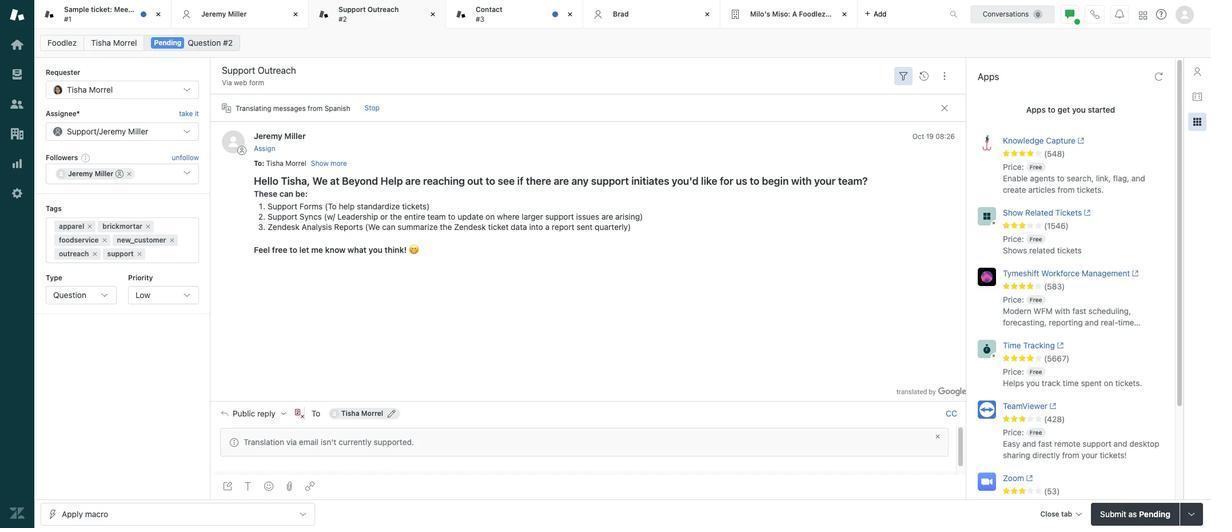 Task type: describe. For each thing, give the bounding box(es) containing it.
2 horizontal spatial are
[[602, 212, 614, 221]]

zendesk products image
[[1140, 11, 1148, 19]]

(428)
[[1045, 414, 1066, 424]]

and inside price: free modern wfm with fast scheduling, forecasting, reporting and real-time analytics.
[[1086, 318, 1099, 327]]

there
[[526, 175, 552, 187]]

ticket inside hello tisha, we at beyond help are reaching out to see if there are any support initiates you'd like for us to begin with your team? these can be: support forms (to help standardize tickets) support syncs (w/ leadership or the entire team to update on where larger support issues are arising) zendesk analysis reports (we can summarize the zendesk ticket data into a report sent quarterly)
[[488, 222, 509, 232]]

teamviewer link
[[1004, 400, 1148, 414]]

hello tisha, we at beyond help are reaching out to see if there are any support initiates you'd like for us to begin with your team? these can be: support forms (to help standardize tickets) support syncs (w/ leadership or the entire team to update on where larger support issues are arising) zendesk analysis reports (we can summarize the zendesk ticket data into a report sent quarterly)
[[254, 175, 868, 232]]

zoom
[[1004, 473, 1025, 483]]

moretisha@foodlez.com image
[[330, 409, 339, 418]]

apps for apps
[[978, 72, 1000, 82]]

miso:
[[773, 10, 791, 18]]

sent
[[577, 222, 593, 232]]

articles
[[1029, 185, 1056, 195]]

add button
[[858, 0, 894, 28]]

foodservice
[[59, 235, 99, 244]]

issues
[[576, 212, 600, 221]]

priority
[[128, 273, 153, 282]]

into
[[530, 222, 543, 232]]

where
[[497, 212, 520, 221]]

(583)
[[1045, 281, 1065, 291]]

requester element
[[46, 81, 199, 99]]

price: free easy and fast remote support and desktop sharing directly from your tickets!
[[1004, 427, 1160, 460]]

the inside sample ticket: meet the ticket #1
[[133, 5, 144, 14]]

add link (cmd k) image
[[306, 482, 315, 491]]

management
[[1082, 268, 1131, 278]]

events image
[[920, 71, 929, 81]]

to left let
[[290, 245, 297, 255]]

to : tisha morrel show more
[[254, 159, 347, 168]]

#2 inside support outreach #2
[[339, 15, 347, 23]]

from for knowledge capture
[[1058, 185, 1075, 195]]

tymeshift workforce management image
[[978, 268, 997, 286]]

get help image
[[1157, 9, 1167, 19]]

close image for 'brad' tab
[[702, 9, 713, 20]]

3 stars. 1546 reviews. element
[[1004, 221, 1169, 231]]

apps image
[[1193, 117, 1203, 126]]

tickets. inside price: free enable agents to search, link, flag, and create articles from tickets.
[[1078, 185, 1104, 195]]

show related tickets
[[1004, 208, 1083, 217]]

support inside "price: free easy and fast remote support and desktop sharing directly from your tickets!"
[[1083, 439, 1112, 449]]

hide composer image
[[584, 397, 593, 406]]

reaching
[[423, 175, 465, 187]]

jeremy miller link
[[254, 131, 306, 141]]

tabs tab list
[[34, 0, 938, 29]]

fast inside price: free modern wfm with fast scheduling, forecasting, reporting and real-time analytics.
[[1073, 306, 1087, 316]]

web
[[234, 78, 247, 87]]

reporting image
[[10, 156, 25, 171]]

apps for apps to get you started
[[1027, 105, 1046, 114]]

translation
[[244, 437, 284, 447]]

0 horizontal spatial you
[[369, 245, 383, 255]]

desktop
[[1130, 439, 1160, 449]]

price: free enable agents to search, link, flag, and create articles from tickets.
[[1004, 162, 1146, 195]]

show related tickets image
[[978, 207, 997, 225]]

to inside price: free enable agents to search, link, flag, and create articles from tickets.
[[1058, 173, 1065, 183]]

these
[[254, 189, 278, 199]]

2 zendesk from the left
[[454, 222, 486, 232]]

team?
[[839, 175, 868, 187]]

let
[[300, 245, 309, 255]]

customers image
[[10, 97, 25, 112]]

me
[[311, 245, 323, 255]]

close image for 'milo's miso: a foodlez subsidiary' tab
[[839, 9, 851, 20]]

close tab button
[[1036, 503, 1087, 527]]

stop button
[[357, 99, 387, 118]]

sample ticket: meet the ticket #1
[[64, 5, 165, 23]]

price: for modern
[[1004, 295, 1025, 304]]

pending inside "secondary" element
[[154, 38, 182, 47]]

miller inside option
[[95, 169, 114, 178]]

out
[[468, 175, 483, 187]]

miller inside tab
[[228, 10, 247, 18]]

data
[[511, 222, 527, 232]]

millerjeremy500@gmail.com image
[[57, 169, 66, 179]]

oct
[[913, 132, 925, 141]]

close image for tab containing support outreach
[[427, 9, 439, 20]]

edit user image
[[388, 410, 396, 418]]

help
[[339, 201, 355, 211]]

miller inside "jeremy miller assign"
[[285, 131, 306, 141]]

zendesk image
[[10, 506, 25, 521]]

enable
[[1004, 173, 1028, 183]]

jeremy inside tab
[[201, 10, 226, 18]]

capture
[[1047, 136, 1076, 145]]

translating messages from spanish
[[236, 104, 350, 113]]

to right team
[[448, 212, 456, 221]]

to right us
[[750, 175, 760, 187]]

tisha inside the to : tisha morrel show more
[[266, 159, 284, 167]]

from for teamviewer
[[1063, 450, 1080, 460]]

apps to get you started
[[1027, 105, 1116, 114]]

apply macro
[[62, 509, 108, 519]]

0 horizontal spatial are
[[406, 175, 421, 187]]

close tab
[[1041, 509, 1073, 518]]

/
[[97, 126, 99, 136]]

tisha inside "secondary" element
[[91, 38, 111, 47]]

to left get
[[1048, 105, 1056, 114]]

free
[[272, 245, 288, 255]]

jeremy miller tab
[[172, 0, 309, 29]]

support down new_customer at the left top
[[107, 249, 134, 258]]

morrel inside requester element
[[89, 85, 113, 95]]

button displays agent's chat status as online. image
[[1066, 9, 1075, 19]]

easy
[[1004, 439, 1021, 449]]

free for you
[[1030, 368, 1043, 375]]

on inside hello tisha, we at beyond help are reaching out to see if there are any support initiates you'd like for us to begin with your team? these can be: support forms (to help standardize tickets) support syncs (w/ leadership or the entire team to update on where larger support issues are arising) zendesk analysis reports (we can summarize the zendesk ticket data into a report sent quarterly)
[[486, 212, 495, 221]]

teamviewer
[[1004, 401, 1048, 411]]

apply
[[62, 509, 83, 519]]

displays possible ticket submission types image
[[1188, 509, 1197, 519]]

oct 19 08:26
[[913, 132, 955, 141]]

Oct 19 08:26 text field
[[913, 132, 955, 141]]

price: free helps you track time spent on tickets.
[[1004, 367, 1143, 388]]

zendesk support image
[[10, 7, 25, 22]]

milo's miso: a foodlez subsidiary tab
[[721, 0, 864, 29]]

foodlez inside "secondary" element
[[47, 38, 77, 47]]

analytics.
[[1004, 329, 1038, 339]]

tab containing contact
[[446, 0, 584, 29]]

Subject field
[[220, 64, 891, 77]]

morrel left edit user icon on the bottom
[[361, 409, 383, 418]]

workforce
[[1042, 268, 1080, 278]]

help
[[381, 175, 403, 187]]

insert emojis image
[[264, 482, 273, 491]]

1 close image from the left
[[153, 9, 164, 20]]

crossicon image
[[295, 409, 304, 418]]

meet
[[114, 5, 131, 14]]

currently
[[339, 437, 372, 447]]

jeremy inside option
[[68, 169, 93, 178]]

filter image
[[899, 71, 909, 81]]

19
[[927, 132, 934, 141]]

tab containing support outreach
[[309, 0, 446, 29]]

zoom image
[[978, 473, 997, 491]]

morrel inside "secondary" element
[[113, 38, 137, 47]]

quarterly)
[[595, 222, 631, 232]]

tab containing sample ticket: meet the ticket
[[34, 0, 172, 29]]

1 horizontal spatial are
[[554, 175, 569, 187]]

leadership
[[338, 212, 378, 221]]

take it
[[179, 110, 199, 118]]

tickets. inside price: free helps you track time spent on tickets.
[[1116, 378, 1143, 388]]

#3
[[476, 15, 485, 23]]

tisha,
[[281, 175, 310, 187]]

1 zendesk from the left
[[268, 222, 300, 232]]

public
[[233, 409, 255, 418]]

unfollow button
[[172, 153, 199, 163]]

price: free modern wfm with fast scheduling, forecasting, reporting and real-time analytics.
[[1004, 295, 1135, 339]]

conversations button
[[971, 5, 1056, 23]]

1 horizontal spatial the
[[390, 212, 402, 221]]

free for and
[[1030, 429, 1043, 436]]

feel
[[254, 245, 270, 255]]

and up tickets!
[[1114, 439, 1128, 449]]

search,
[[1067, 173, 1094, 183]]

started
[[1089, 105, 1116, 114]]

support inside the assignee* element
[[67, 126, 97, 136]]

type
[[46, 273, 62, 282]]

initiates
[[632, 175, 670, 187]]

1 horizontal spatial pending
[[1140, 509, 1171, 519]]

zoom link
[[1004, 473, 1148, 486]]

brad tab
[[584, 0, 721, 29]]

3 stars. 428 reviews. element
[[1004, 414, 1169, 424]]

your inside "price: free easy and fast remote support and desktop sharing directly from your tickets!"
[[1082, 450, 1098, 460]]

contact #3
[[476, 5, 503, 23]]

add attachment image
[[285, 482, 294, 491]]

low button
[[128, 286, 199, 304]]

or
[[380, 212, 388, 221]]

😁️
[[409, 245, 419, 255]]

show more button
[[311, 159, 347, 169]]

miller inside the assignee* element
[[128, 126, 148, 136]]

assign
[[254, 144, 276, 153]]

notifications image
[[1116, 9, 1125, 19]]

free for agents
[[1030, 164, 1043, 170]]

assignee* element
[[46, 122, 199, 141]]

tisha morrel inside "secondary" element
[[91, 38, 137, 47]]



Task type: locate. For each thing, give the bounding box(es) containing it.
2 horizontal spatial you
[[1073, 105, 1086, 114]]

(opens in a new tab) image up "3 stars. 1546 reviews." element at the top right
[[1083, 210, 1091, 216]]

0 vertical spatial from
[[308, 104, 323, 113]]

0 vertical spatial (opens in a new tab) image
[[1076, 137, 1085, 144]]

1 horizontal spatial (opens in a new tab) image
[[1056, 342, 1064, 349]]

close image
[[565, 9, 576, 20], [702, 9, 713, 20], [935, 433, 942, 440]]

foodlez
[[799, 10, 826, 18], [47, 38, 77, 47]]

tisha morrel for requester
[[67, 85, 113, 95]]

wfm
[[1034, 306, 1053, 316]]

1 horizontal spatial tickets.
[[1116, 378, 1143, 388]]

jeremy miller inside option
[[68, 169, 114, 178]]

miller
[[228, 10, 247, 18], [128, 126, 148, 136], [285, 131, 306, 141], [95, 169, 114, 178]]

free inside price: free shows related tickets
[[1030, 236, 1043, 243]]

to inside the to : tisha morrel show more
[[254, 159, 262, 167]]

remove image for new_customer
[[169, 237, 175, 243]]

6 price: from the top
[[1004, 499, 1025, 509]]

0 horizontal spatial the
[[133, 5, 144, 14]]

spanish
[[325, 104, 350, 113]]

0 horizontal spatial (opens in a new tab) image
[[1025, 475, 1034, 482]]

ticket down where
[[488, 222, 509, 232]]

1 horizontal spatial to
[[312, 409, 321, 418]]

0 vertical spatial tickets.
[[1078, 185, 1104, 195]]

0 horizontal spatial apps
[[978, 72, 1000, 82]]

free inside price: free enable agents to search, link, flag, and create articles from tickets.
[[1030, 164, 1043, 170]]

jeremy inside "jeremy miller assign"
[[254, 131, 283, 141]]

0 horizontal spatial question
[[53, 290, 86, 300]]

knowledge capture image
[[978, 135, 997, 153]]

any
[[572, 175, 589, 187]]

4 stars. 548 reviews. element
[[1004, 149, 1169, 159]]

begin
[[762, 175, 789, 187]]

show up we
[[311, 159, 329, 168]]

public reply button
[[211, 402, 295, 426]]

(to
[[325, 201, 337, 211]]

spent
[[1082, 378, 1102, 388]]

team
[[428, 212, 446, 221]]

ticket right 'meet'
[[146, 5, 165, 14]]

zendesk up free
[[268, 222, 300, 232]]

1 free from the top
[[1030, 164, 1043, 170]]

3 close image from the left
[[427, 9, 439, 20]]

close image inside tab
[[565, 9, 576, 20]]

teamviewer image
[[978, 400, 997, 419]]

1 vertical spatial question
[[53, 290, 86, 300]]

0 vertical spatial with
[[792, 175, 812, 187]]

0 vertical spatial foodlez
[[799, 10, 826, 18]]

question
[[188, 38, 221, 47], [53, 290, 86, 300]]

knowledge image
[[1193, 92, 1203, 101]]

the right or
[[390, 212, 402, 221]]

fast up reporting
[[1073, 306, 1087, 316]]

assign button
[[254, 143, 276, 154]]

0 horizontal spatial foodlez
[[47, 38, 77, 47]]

0 vertical spatial to
[[254, 159, 262, 167]]

remove image for outreach
[[91, 250, 98, 257]]

price: for easy
[[1004, 427, 1025, 437]]

(opens in a new tab) image for teamviewer
[[1048, 403, 1057, 410]]

pending
[[154, 38, 182, 47], [1140, 509, 1171, 519]]

0 vertical spatial question
[[188, 38, 221, 47]]

pending left question #2 at the left of the page
[[154, 38, 182, 47]]

remove image down new_customer at the left top
[[136, 250, 143, 257]]

4 stars. 5667 reviews. element
[[1004, 354, 1169, 364]]

1 vertical spatial with
[[1055, 306, 1071, 316]]

remote
[[1055, 439, 1081, 449]]

(opens in a new tab) image for time tracking
[[1056, 342, 1064, 349]]

(opens in a new tab) image inside knowledge capture link
[[1076, 137, 1085, 144]]

and right flag,
[[1132, 173, 1146, 183]]

0 horizontal spatial your
[[815, 175, 836, 187]]

close image
[[153, 9, 164, 20], [290, 9, 302, 20], [427, 9, 439, 20], [839, 9, 851, 20]]

tisha right moretisha@foodlez.com icon
[[341, 409, 360, 418]]

1 vertical spatial to
[[312, 409, 321, 418]]

can down or
[[382, 222, 396, 232]]

to for to : tisha morrel show more
[[254, 159, 262, 167]]

remove image for apparel
[[87, 223, 93, 230]]

at
[[330, 175, 340, 187]]

0 horizontal spatial pending
[[154, 38, 182, 47]]

ticket
[[146, 5, 165, 14], [488, 222, 509, 232]]

time tracking
[[1004, 340, 1056, 350]]

0 horizontal spatial jeremy miller
[[68, 169, 114, 178]]

1 vertical spatial pending
[[1140, 509, 1171, 519]]

#2 inside "secondary" element
[[223, 38, 233, 47]]

on right spent
[[1105, 378, 1114, 388]]

real-
[[1102, 318, 1119, 327]]

0 vertical spatial on
[[486, 212, 495, 221]]

0 vertical spatial jeremy miller
[[201, 10, 247, 18]]

1 tab from the left
[[34, 0, 172, 29]]

0 vertical spatial can
[[280, 189, 294, 199]]

close image inside jeremy miller tab
[[290, 9, 302, 20]]

4 close image from the left
[[839, 9, 851, 20]]

time tracking image
[[978, 340, 997, 358]]

feel free to let me know what you think! 😁️
[[254, 245, 419, 255]]

question for question #2
[[188, 38, 221, 47]]

price: up helps
[[1004, 367, 1025, 376]]

see
[[498, 175, 515, 187]]

2 free from the top
[[1030, 236, 1043, 243]]

main element
[[0, 0, 34, 528]]

cc button
[[946, 409, 958, 419]]

1 vertical spatial fast
[[1039, 439, 1053, 449]]

apps left get
[[1027, 105, 1046, 114]]

with inside price: free modern wfm with fast scheduling, forecasting, reporting and real-time analytics.
[[1055, 306, 1071, 316]]

2 vertical spatial (opens in a new tab) image
[[1048, 403, 1057, 410]]

get started image
[[10, 37, 25, 52]]

jeremy miller inside tab
[[201, 10, 247, 18]]

analysis
[[302, 222, 332, 232]]

0 horizontal spatial #2
[[223, 38, 233, 47]]

fast up "directly"
[[1039, 439, 1053, 449]]

2 horizontal spatial the
[[440, 222, 452, 232]]

support left outreach
[[339, 5, 366, 14]]

the
[[133, 5, 144, 14], [390, 212, 402, 221], [440, 222, 452, 232]]

free inside "price: free easy and fast remote support and desktop sharing directly from your tickets!"
[[1030, 429, 1043, 436]]

foodlez inside tab
[[799, 10, 826, 18]]

1 horizontal spatial fast
[[1073, 306, 1087, 316]]

price: inside "price: free easy and fast remote support and desktop sharing directly from your tickets!"
[[1004, 427, 1025, 437]]

on inside price: free helps you track time spent on tickets.
[[1105, 378, 1114, 388]]

you for apps
[[1073, 105, 1086, 114]]

link,
[[1097, 173, 1112, 183]]

directly
[[1033, 450, 1061, 460]]

remove image
[[145, 223, 152, 230]]

price: inside price: free helps you track time spent on tickets.
[[1004, 367, 1025, 376]]

(opens in a new tab) image for show related tickets
[[1083, 210, 1091, 216]]

support outreach #2
[[339, 5, 399, 23]]

2 price: from the top
[[1004, 234, 1025, 244]]

a
[[793, 10, 798, 18]]

you left track
[[1027, 378, 1040, 388]]

free up "directly"
[[1030, 429, 1043, 436]]

miller up question #2 at the left of the page
[[228, 10, 247, 18]]

free up wfm
[[1030, 296, 1043, 303]]

:
[[262, 159, 265, 167]]

to
[[254, 159, 262, 167], [312, 409, 321, 418]]

as
[[1129, 509, 1138, 519]]

price: free shows related tickets
[[1004, 234, 1082, 255]]

2 horizontal spatial (opens in a new tab) image
[[1131, 270, 1139, 277]]

(opens in a new tab) image inside tymeshift workforce management link
[[1131, 270, 1139, 277]]

question #2
[[188, 38, 233, 47]]

0 horizontal spatial zendesk
[[268, 222, 300, 232]]

to right 'crossicon'
[[312, 409, 321, 418]]

secondary element
[[34, 31, 1212, 54]]

5 price: from the top
[[1004, 427, 1025, 437]]

1 horizontal spatial foodlez
[[799, 10, 826, 18]]

question for question
[[53, 290, 86, 300]]

take it button
[[179, 108, 199, 120]]

standardize
[[357, 201, 400, 211]]

tickets
[[1056, 208, 1083, 217]]

time inside price: free modern wfm with fast scheduling, forecasting, reporting and real-time analytics.
[[1119, 318, 1135, 327]]

the right 'meet'
[[133, 5, 144, 14]]

support left the syncs
[[268, 212, 297, 221]]

knowledge capture
[[1004, 136, 1076, 145]]

you right what
[[369, 245, 383, 255]]

(opens in a new tab) image up (428)
[[1048, 403, 1057, 410]]

1 horizontal spatial #2
[[339, 15, 347, 23]]

to for to
[[312, 409, 321, 418]]

time right track
[[1063, 378, 1079, 388]]

with up reporting
[[1055, 306, 1071, 316]]

1 vertical spatial can
[[382, 222, 396, 232]]

5 free from the top
[[1030, 429, 1043, 436]]

0 vertical spatial ticket
[[146, 5, 165, 14]]

(opens in a new tab) image up 4 stars. 548 reviews. element
[[1076, 137, 1085, 144]]

tymeshift
[[1004, 268, 1040, 278]]

larger
[[522, 212, 543, 221]]

to right the out
[[486, 175, 496, 187]]

support down assignee*
[[67, 126, 97, 136]]

from left spanish at the left top
[[308, 104, 323, 113]]

from down search,
[[1058, 185, 1075, 195]]

0 horizontal spatial close image
[[565, 9, 576, 20]]

0 horizontal spatial time
[[1063, 378, 1079, 388]]

free for wfm
[[1030, 296, 1043, 303]]

views image
[[10, 67, 25, 82]]

show
[[311, 159, 329, 168], [1004, 208, 1024, 217]]

close image inside translation via email isn't currently supported. alert
[[935, 433, 942, 440]]

you for price:
[[1027, 378, 1040, 388]]

from inside price: free enable agents to search, link, flag, and create articles from tickets.
[[1058, 185, 1075, 195]]

tickets
[[1058, 245, 1082, 255]]

1 vertical spatial (opens in a new tab) image
[[1056, 342, 1064, 349]]

1 horizontal spatial with
[[1055, 306, 1071, 316]]

remove image right user is an agent image
[[126, 171, 133, 177]]

avatar image
[[222, 131, 245, 154]]

question inside popup button
[[53, 290, 86, 300]]

2 vertical spatial (opens in a new tab) image
[[1025, 475, 1034, 482]]

support up report
[[546, 212, 574, 221]]

2 vertical spatial from
[[1063, 450, 1080, 460]]

0 vertical spatial (opens in a new tab) image
[[1131, 270, 1139, 277]]

time inside price: free helps you track time spent on tickets.
[[1063, 378, 1079, 388]]

jeremy miller for jeremy miller tab
[[201, 10, 247, 18]]

2 close image from the left
[[290, 9, 302, 20]]

via
[[287, 437, 297, 447]]

outreach
[[368, 5, 399, 14]]

foodlez right "a"
[[799, 10, 826, 18]]

tisha inside requester element
[[67, 85, 87, 95]]

are left any
[[554, 175, 569, 187]]

price: for shows
[[1004, 234, 1025, 244]]

question down type
[[53, 290, 86, 300]]

on left where
[[486, 212, 495, 221]]

ticket actions image
[[941, 71, 950, 81]]

(opens in a new tab) image inside zoom 'link'
[[1025, 475, 1034, 482]]

1 horizontal spatial ticket
[[488, 222, 509, 232]]

jeremy down requester element
[[99, 126, 126, 136]]

create
[[1004, 185, 1027, 195]]

(w/
[[324, 212, 335, 221]]

free inside price: free modern wfm with fast scheduling, forecasting, reporting and real-time analytics.
[[1030, 296, 1043, 303]]

tickets)
[[402, 201, 430, 211]]

1 price: from the top
[[1004, 162, 1025, 172]]

miller up the to : tisha morrel show more
[[285, 131, 306, 141]]

related
[[1026, 208, 1054, 217]]

free up agents on the right top of the page
[[1030, 164, 1043, 170]]

take
[[179, 110, 193, 118]]

0 vertical spatial pending
[[154, 38, 182, 47]]

(opens in a new tab) image inside show related tickets link
[[1083, 210, 1091, 216]]

1 vertical spatial your
[[1082, 450, 1098, 460]]

0 horizontal spatial to
[[254, 159, 262, 167]]

(opens in a new tab) image inside teamviewer link
[[1048, 403, 1057, 410]]

0 vertical spatial show
[[311, 159, 329, 168]]

organizations image
[[10, 126, 25, 141]]

0 horizontal spatial on
[[486, 212, 495, 221]]

1 vertical spatial tisha morrel
[[67, 85, 113, 95]]

Public reply composer text field
[[216, 459, 953, 483]]

pending right as
[[1140, 509, 1171, 519]]

update
[[458, 212, 484, 221]]

price: inside price: free shows related tickets
[[1004, 234, 1025, 244]]

price: up modern
[[1004, 295, 1025, 304]]

be:
[[296, 189, 308, 199]]

4 price: from the top
[[1004, 367, 1025, 376]]

are right the help
[[406, 175, 421, 187]]

1 vertical spatial #2
[[223, 38, 233, 47]]

0 vertical spatial you
[[1073, 105, 1086, 114]]

(opens in a new tab) image up (5667) at the right of the page
[[1056, 342, 1064, 349]]

support up tickets!
[[1083, 439, 1112, 449]]

1 vertical spatial tickets.
[[1116, 378, 1143, 388]]

1 vertical spatial (opens in a new tab) image
[[1083, 210, 1091, 216]]

remove image down 'brickmortar' on the top left of the page
[[101, 237, 108, 243]]

morrel up /
[[89, 85, 113, 95]]

close image for translation via email isn't currently supported. alert
[[935, 433, 942, 440]]

more
[[331, 159, 347, 168]]

for
[[720, 175, 734, 187]]

1 horizontal spatial question
[[188, 38, 221, 47]]

1 horizontal spatial jeremy miller
[[201, 10, 247, 18]]

with inside hello tisha, we at beyond help are reaching out to see if there are any support initiates you'd like for us to begin with your team? these can be: support forms (to help standardize tickets) support syncs (w/ leadership or the entire team to update on where larger support issues are arising) zendesk analysis reports (we can summarize the zendesk ticket data into a report sent quarterly)
[[792, 175, 812, 187]]

milo's miso: a foodlez subsidiary
[[751, 10, 864, 18]]

tisha morrel inside requester element
[[67, 85, 113, 95]]

remove image up the "foodservice"
[[87, 223, 93, 230]]

jeremy miller up question #2 at the left of the page
[[201, 10, 247, 18]]

morrel up 'tisha,' at the left of page
[[286, 159, 307, 167]]

0 vertical spatial apps
[[978, 72, 1000, 82]]

0 vertical spatial your
[[815, 175, 836, 187]]

1 vertical spatial time
[[1063, 378, 1079, 388]]

followers element
[[46, 164, 199, 184]]

3 tab from the left
[[446, 0, 584, 29]]

tickets. down search,
[[1078, 185, 1104, 195]]

close image for jeremy miller tab
[[290, 9, 302, 20]]

via web form
[[222, 78, 264, 87]]

4 free from the top
[[1030, 368, 1043, 375]]

tracking
[[1024, 340, 1056, 350]]

(opens in a new tab) image
[[1131, 270, 1139, 277], [1056, 342, 1064, 349], [1025, 475, 1034, 482]]

question button
[[46, 286, 117, 304]]

admin image
[[10, 186, 25, 201]]

miller left user is an agent image
[[95, 169, 114, 178]]

scheduling,
[[1089, 306, 1132, 316]]

supported.
[[374, 437, 414, 447]]

morrel down sample ticket: meet the ticket #1
[[113, 38, 137, 47]]

tab
[[34, 0, 172, 29], [309, 0, 446, 29], [446, 0, 584, 29]]

question down jeremy miller tab
[[188, 38, 221, 47]]

0 horizontal spatial show
[[311, 159, 329, 168]]

fast inside "price: free easy and fast remote support and desktop sharing directly from your tickets!"
[[1039, 439, 1053, 449]]

0 vertical spatial fast
[[1073, 306, 1087, 316]]

the down team
[[440, 222, 452, 232]]

can left be:
[[280, 189, 294, 199]]

user is an agent image
[[116, 170, 124, 178]]

show down 'create'
[[1004, 208, 1024, 217]]

tisha morrel down sample ticket: meet the ticket #1
[[91, 38, 137, 47]]

ticket:
[[91, 5, 112, 14]]

tisha morrel for to
[[341, 409, 383, 418]]

remove image right new_customer at the left top
[[169, 237, 175, 243]]

support down these
[[268, 201, 297, 211]]

remove image for support
[[136, 250, 143, 257]]

price: inside price: free enable agents to search, link, flag, and create articles from tickets.
[[1004, 162, 1025, 172]]

0 horizontal spatial fast
[[1039, 439, 1053, 449]]

1 horizontal spatial zendesk
[[454, 222, 486, 232]]

time tracking link
[[1004, 340, 1148, 354]]

2 vertical spatial tisha morrel
[[341, 409, 383, 418]]

summarize
[[398, 222, 438, 232]]

jeremy miller for jeremy miller option
[[68, 169, 114, 178]]

sample
[[64, 5, 89, 14]]

2 vertical spatial the
[[440, 222, 452, 232]]

remove image right outreach
[[91, 250, 98, 257]]

know
[[325, 245, 346, 255]]

price: up the enable
[[1004, 162, 1025, 172]]

ticket inside sample ticket: meet the ticket #1
[[146, 5, 165, 14]]

0 vertical spatial tisha morrel
[[91, 38, 137, 47]]

tisha morrel right moretisha@foodlez.com icon
[[341, 409, 383, 418]]

support inside support outreach #2
[[339, 5, 366, 14]]

2 tab from the left
[[309, 0, 446, 29]]

to right agents on the right top of the page
[[1058, 173, 1065, 183]]

08:26
[[936, 132, 955, 141]]

3 stars. 53 reviews. element
[[1004, 486, 1169, 497]]

and left real-
[[1086, 318, 1099, 327]]

price: down zoom
[[1004, 499, 1025, 509]]

1 vertical spatial jeremy miller
[[68, 169, 114, 178]]

price: for helps
[[1004, 367, 1025, 376]]

remove image
[[126, 171, 133, 177], [87, 223, 93, 230], [101, 237, 108, 243], [169, 237, 175, 243], [91, 250, 98, 257], [136, 250, 143, 257]]

tab
[[1062, 509, 1073, 518]]

1 horizontal spatial apps
[[1027, 105, 1046, 114]]

close image inside 'brad' tab
[[702, 9, 713, 20]]

it
[[195, 110, 199, 118]]

and up sharing
[[1023, 439, 1037, 449]]

show inside the to : tisha morrel show more
[[311, 159, 329, 168]]

info on adding followers image
[[81, 153, 91, 162]]

from inside "price: free easy and fast remote support and desktop sharing directly from your tickets!"
[[1063, 450, 1080, 460]]

to down assign button
[[254, 159, 262, 167]]

1 horizontal spatial you
[[1027, 378, 1040, 388]]

via
[[222, 78, 232, 87]]

with right the begin
[[792, 175, 812, 187]]

price: up easy
[[1004, 427, 1025, 437]]

hello
[[254, 175, 279, 187]]

and inside price: free enable agents to search, link, flag, and create articles from tickets.
[[1132, 173, 1146, 183]]

draft mode image
[[223, 482, 232, 491]]

1 horizontal spatial close image
[[702, 9, 713, 20]]

you right get
[[1073, 105, 1086, 114]]

(we
[[365, 222, 380, 232]]

zendesk down update
[[454, 222, 486, 232]]

your left team?
[[815, 175, 836, 187]]

foodlez down #1
[[47, 38, 77, 47]]

outreach
[[59, 249, 89, 258]]

customer context image
[[1193, 67, 1203, 76]]

price: up shows
[[1004, 234, 1025, 244]]

(opens in a new tab) image for tymeshift workforce management
[[1131, 270, 1139, 277]]

0 vertical spatial the
[[133, 5, 144, 14]]

2 horizontal spatial close image
[[935, 433, 942, 440]]

jeremy miller down info on adding followers image
[[68, 169, 114, 178]]

free inside price: free helps you track time spent on tickets.
[[1030, 368, 1043, 375]]

1 vertical spatial show
[[1004, 208, 1024, 217]]

tisha right :
[[266, 159, 284, 167]]

2 vertical spatial you
[[1027, 378, 1040, 388]]

0 horizontal spatial with
[[792, 175, 812, 187]]

0 horizontal spatial can
[[280, 189, 294, 199]]

tisha down requester
[[67, 85, 87, 95]]

3 price: from the top
[[1004, 295, 1025, 304]]

jeremy up 'assign'
[[254, 131, 283, 141]]

free up related
[[1030, 236, 1043, 243]]

jeremy down info on adding followers image
[[68, 169, 93, 178]]

close image inside 'milo's miso: a foodlez subsidiary' tab
[[839, 9, 851, 20]]

free up track
[[1030, 368, 1043, 375]]

form
[[249, 78, 264, 87]]

are up quarterly)
[[602, 212, 614, 221]]

your left tickets!
[[1082, 450, 1098, 460]]

morrel inside the to : tisha morrel show more
[[286, 159, 307, 167]]

(opens in a new tab) image for zoom
[[1025, 475, 1034, 482]]

followers
[[46, 153, 78, 162]]

1 horizontal spatial show
[[1004, 208, 1024, 217]]

translation via email isn't currently supported. alert
[[220, 428, 949, 457]]

free for related
[[1030, 236, 1043, 243]]

price: inside price: free modern wfm with fast scheduling, forecasting, reporting and real-time analytics.
[[1004, 295, 1025, 304]]

(opens in a new tab) image down sharing
[[1025, 475, 1034, 482]]

0 horizontal spatial ticket
[[146, 5, 165, 14]]

your inside hello tisha, we at beyond help are reaching out to see if there are any support initiates you'd like for us to begin with your team? these can be: support forms (to help standardize tickets) support syncs (w/ leadership or the entire team to update on where larger support issues are arising) zendesk analysis reports (we can summarize the zendesk ticket data into a report sent quarterly)
[[815, 175, 836, 187]]

4 stars. 583 reviews. element
[[1004, 281, 1169, 292]]

1 vertical spatial apps
[[1027, 105, 1046, 114]]

question inside "secondary" element
[[188, 38, 221, 47]]

0 horizontal spatial tickets.
[[1078, 185, 1104, 195]]

1 horizontal spatial your
[[1082, 450, 1098, 460]]

public reply
[[233, 409, 276, 418]]

1 vertical spatial ticket
[[488, 222, 509, 232]]

1 vertical spatial on
[[1105, 378, 1114, 388]]

remove image for foodservice
[[101, 237, 108, 243]]

price: for enable
[[1004, 162, 1025, 172]]

1 vertical spatial foodlez
[[47, 38, 77, 47]]

tisha morrel down requester
[[67, 85, 113, 95]]

jeremy inside the assignee* element
[[99, 126, 126, 136]]

jeremy miller option
[[55, 168, 135, 180]]

1 vertical spatial from
[[1058, 185, 1075, 195]]

1 horizontal spatial on
[[1105, 378, 1114, 388]]

your
[[815, 175, 836, 187], [1082, 450, 1098, 460]]

1 horizontal spatial can
[[382, 222, 396, 232]]

free
[[1030, 164, 1043, 170], [1030, 236, 1043, 243], [1030, 296, 1043, 303], [1030, 368, 1043, 375], [1030, 429, 1043, 436]]

1 vertical spatial the
[[390, 212, 402, 221]]

jeremy up question #2 at the left of the page
[[201, 10, 226, 18]]

0 vertical spatial #2
[[339, 15, 347, 23]]

you
[[1073, 105, 1086, 114], [369, 245, 383, 255], [1027, 378, 1040, 388]]

reply
[[257, 409, 276, 418]]

(opens in a new tab) image
[[1076, 137, 1085, 144], [1083, 210, 1091, 216], [1048, 403, 1057, 410]]

get
[[1058, 105, 1071, 114]]

support right any
[[591, 175, 629, 187]]

1 horizontal spatial time
[[1119, 318, 1135, 327]]

you inside price: free helps you track time spent on tickets.
[[1027, 378, 1040, 388]]

from down remote
[[1063, 450, 1080, 460]]

format text image
[[244, 482, 253, 491]]

tisha down sample ticket: meet the ticket #1
[[91, 38, 111, 47]]

time down scheduling,
[[1119, 318, 1135, 327]]

1 vertical spatial you
[[369, 245, 383, 255]]

3 free from the top
[[1030, 296, 1043, 303]]

(opens in a new tab) image inside "time tracking" link
[[1056, 342, 1064, 349]]

0 vertical spatial time
[[1119, 318, 1135, 327]]

(opens in a new tab) image for knowledge capture
[[1076, 137, 1085, 144]]



Task type: vqa. For each thing, say whether or not it's contained in the screenshot.
Log
no



